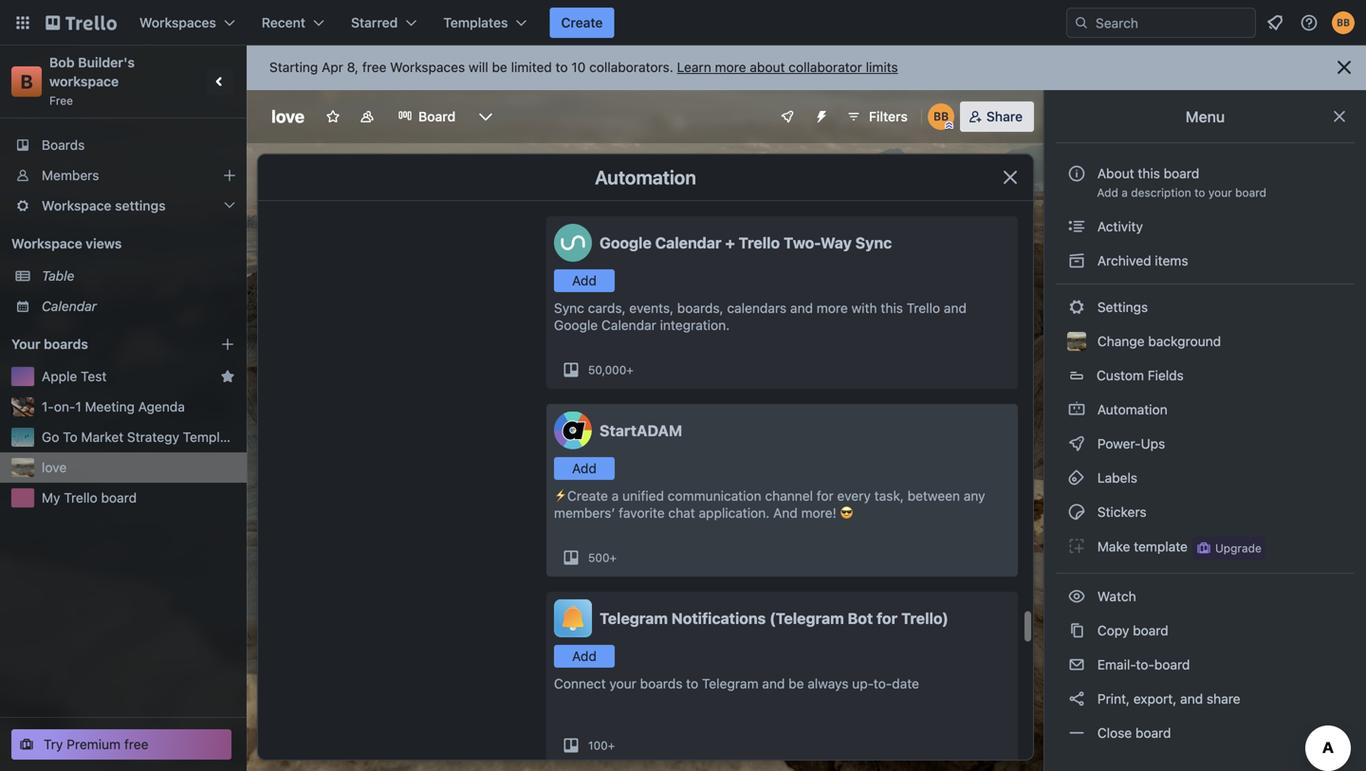 Task type: describe. For each thing, give the bounding box(es) containing it.
starred icon image
[[220, 369, 235, 384]]

sync inside sync cards, events, boards, calendars and more with this trello and google calendar integration.
[[554, 300, 584, 316]]

50,000
[[588, 363, 626, 377]]

0 vertical spatial telegram
[[600, 610, 668, 628]]

two-
[[784, 234, 821, 252]]

0 horizontal spatial to
[[556, 59, 568, 75]]

automation image
[[806, 102, 833, 128]]

board up description
[[1164, 166, 1199, 181]]

export,
[[1133, 691, 1177, 707]]

(telegram
[[770, 610, 844, 628]]

chat
[[668, 505, 695, 521]]

power-ups link
[[1056, 429, 1355, 459]]

custom fields
[[1097, 368, 1184, 383]]

+ for startadam
[[610, 551, 617, 564]]

1-on-1 meeting agenda link
[[42, 397, 235, 416]]

boards link
[[0, 130, 247, 160]]

open information menu image
[[1300, 13, 1319, 32]]

500 +
[[588, 551, 617, 564]]

sm image for settings
[[1067, 298, 1086, 317]]

1
[[75, 399, 81, 415]]

bob builder's workspace link
[[49, 55, 138, 89]]

apr
[[322, 59, 343, 75]]

free
[[49, 94, 73, 107]]

custom fields button
[[1056, 360, 1355, 391]]

templates
[[443, 15, 508, 30]]

+ for google calendar + trello two-way sync
[[626, 363, 634, 377]]

calendar inside calendar link
[[42, 298, 97, 314]]

always
[[808, 676, 849, 692]]

create button
[[550, 8, 614, 38]]

copy board
[[1094, 623, 1168, 638]]

try premium free button
[[11, 730, 231, 760]]

+ for telegram notifications (telegram bot for trello)
[[608, 739, 615, 752]]

1 horizontal spatial sync
[[855, 234, 892, 252]]

trello inside sync cards, events, boards, calendars and more with this trello and google calendar integration.
[[907, 300, 940, 316]]

⚡create a unified communication channel for every task, between any members' favorite chat application. and more! 😎
[[554, 488, 985, 521]]

print, export, and share
[[1094, 691, 1240, 707]]

up-
[[852, 676, 874, 692]]

archived items link
[[1056, 246, 1355, 276]]

recent button
[[250, 8, 336, 38]]

description
[[1131, 186, 1191, 199]]

your inside about this board add a description to your board
[[1208, 186, 1232, 199]]

connect your boards to telegram and be always up-to-date
[[554, 676, 919, 692]]

learn
[[677, 59, 711, 75]]

template
[[183, 429, 239, 445]]

upgrade
[[1215, 542, 1262, 555]]

archived items
[[1094, 253, 1188, 268]]

power-ups
[[1094, 436, 1169, 452]]

go to market strategy template
[[42, 429, 239, 445]]

be for will
[[492, 59, 507, 75]]

0 vertical spatial more
[[715, 59, 746, 75]]

my trello board
[[42, 490, 137, 506]]

apple
[[42, 369, 77, 384]]

for inside ⚡create a unified communication channel for every task, between any members' favorite chat application. and more! 😎
[[817, 488, 834, 504]]

your boards with 5 items element
[[11, 333, 192, 356]]

startadam
[[600, 422, 682, 440]]

template
[[1134, 539, 1188, 555]]

1 horizontal spatial for
[[877, 610, 898, 628]]

share
[[986, 109, 1023, 124]]

activity
[[1094, 219, 1143, 234]]

to
[[63, 429, 77, 445]]

0 vertical spatial calendar
[[655, 234, 722, 252]]

change
[[1097, 333, 1145, 349]]

Search field
[[1089, 9, 1255, 37]]

go to market strategy template link
[[42, 428, 239, 447]]

test
[[81, 369, 107, 384]]

connect
[[554, 676, 606, 692]]

menu
[[1186, 108, 1225, 126]]

recent
[[262, 15, 305, 30]]

workspace navigation collapse icon image
[[207, 68, 233, 95]]

sm image for close board
[[1067, 724, 1086, 743]]

notifications
[[672, 610, 766, 628]]

0 vertical spatial to-
[[1136, 657, 1154, 673]]

stickers
[[1094, 504, 1147, 520]]

market
[[81, 429, 124, 445]]

50,000 +
[[588, 363, 634, 377]]

power-
[[1097, 436, 1141, 452]]

about
[[1097, 166, 1134, 181]]

premium
[[67, 737, 121, 752]]

and right 'calendars'
[[790, 300, 813, 316]]

every
[[837, 488, 871, 504]]

be for and
[[789, 676, 804, 692]]

calendar inside sync cards, events, boards, calendars and more with this trello and google calendar integration.
[[601, 317, 656, 333]]

workspace
[[49, 74, 119, 89]]

0 vertical spatial automation
[[595, 166, 696, 188]]

bob builder's workspace free
[[49, 55, 138, 107]]

workspace settings
[[42, 198, 166, 213]]

1 horizontal spatial google
[[600, 234, 652, 252]]

labels
[[1094, 470, 1137, 486]]

and left always at bottom
[[762, 676, 785, 692]]

stickers link
[[1056, 497, 1355, 527]]

task,
[[874, 488, 904, 504]]

Board name text field
[[262, 102, 314, 132]]

try
[[44, 737, 63, 752]]

board down love link in the bottom left of the page
[[101, 490, 137, 506]]

this inside sync cards, events, boards, calendars and more with this trello and google calendar integration.
[[881, 300, 903, 316]]

background
[[1148, 333, 1221, 349]]

make
[[1097, 539, 1130, 555]]

workspaces button
[[128, 8, 247, 38]]

a inside ⚡create a unified communication channel for every task, between any members' favorite chat application. and more! 😎
[[612, 488, 619, 504]]

add for google calendar + trello two-way sync
[[572, 273, 597, 288]]

add board image
[[220, 337, 235, 352]]

with
[[851, 300, 877, 316]]

to inside about this board add a description to your board
[[1194, 186, 1205, 199]]

between
[[908, 488, 960, 504]]

starred
[[351, 15, 398, 30]]

sm image for automation
[[1067, 400, 1086, 419]]

apple test
[[42, 369, 107, 384]]

limited
[[511, 59, 552, 75]]

sm image for archived items
[[1067, 251, 1086, 270]]

members
[[42, 167, 99, 183]]

will
[[469, 59, 488, 75]]

application.
[[699, 505, 770, 521]]

search image
[[1074, 15, 1089, 30]]

sm image for watch
[[1067, 587, 1086, 606]]

builder's
[[78, 55, 135, 70]]

workspaces inside popup button
[[139, 15, 216, 30]]

any
[[964, 488, 985, 504]]

labels link
[[1056, 463, 1355, 493]]

a inside about this board add a description to your board
[[1122, 186, 1128, 199]]

more inside sync cards, events, boards, calendars and more with this trello and google calendar integration.
[[817, 300, 848, 316]]

favorite
[[619, 505, 665, 521]]

custom
[[1097, 368, 1144, 383]]

board link
[[386, 102, 467, 132]]

1 horizontal spatial telegram
[[702, 676, 759, 692]]

add inside about this board add a description to your board
[[1097, 186, 1118, 199]]

members'
[[554, 505, 615, 521]]



Task type: locate. For each thing, give the bounding box(es) containing it.
sm image
[[1067, 298, 1086, 317], [1067, 587, 1086, 606], [1067, 690, 1086, 709]]

board up print, export, and share
[[1154, 657, 1190, 673]]

more!
[[801, 505, 837, 521]]

calendar down cards,
[[601, 317, 656, 333]]

workspace down the members
[[42, 198, 111, 213]]

a left unified
[[612, 488, 619, 504]]

0 vertical spatial google
[[600, 234, 652, 252]]

add for startadam
[[572, 461, 597, 476]]

more right learn
[[715, 59, 746, 75]]

close board link
[[1056, 718, 1355, 749]]

print, export, and share link
[[1056, 684, 1355, 714]]

0 horizontal spatial bob builder (bobbuilder40) image
[[928, 103, 954, 130]]

1-on-1 meeting agenda
[[42, 399, 185, 415]]

close
[[1097, 725, 1132, 741]]

copy board link
[[1056, 616, 1355, 646]]

to-
[[1136, 657, 1154, 673], [874, 676, 892, 692]]

0 horizontal spatial to-
[[874, 676, 892, 692]]

0 vertical spatial workspace
[[42, 198, 111, 213]]

trello right the with
[[907, 300, 940, 316]]

for right bot
[[877, 610, 898, 628]]

a down 'about'
[[1122, 186, 1128, 199]]

1 vertical spatial bob builder (bobbuilder40) image
[[928, 103, 954, 130]]

filters button
[[841, 102, 913, 132]]

google down cards,
[[554, 317, 598, 333]]

0 vertical spatial sm image
[[1067, 298, 1086, 317]]

1 vertical spatial more
[[817, 300, 848, 316]]

0 vertical spatial for
[[817, 488, 834, 504]]

2 vertical spatial to
[[686, 676, 698, 692]]

board down export,
[[1136, 725, 1171, 741]]

3 sm image from the top
[[1067, 400, 1086, 419]]

100 +
[[588, 739, 615, 752]]

1 horizontal spatial bob builder (bobbuilder40) image
[[1332, 11, 1355, 34]]

1 vertical spatial free
[[124, 737, 148, 752]]

1 vertical spatial workspaces
[[390, 59, 465, 75]]

1 vertical spatial google
[[554, 317, 598, 333]]

my
[[42, 490, 60, 506]]

1 vertical spatial your
[[609, 676, 636, 692]]

1 horizontal spatial trello
[[739, 234, 780, 252]]

sync right way
[[855, 234, 892, 252]]

1 sm image from the top
[[1067, 217, 1086, 236]]

and right the with
[[944, 300, 967, 316]]

and left the share
[[1180, 691, 1203, 707]]

3 sm image from the top
[[1067, 690, 1086, 709]]

0 horizontal spatial your
[[609, 676, 636, 692]]

free
[[362, 59, 386, 75], [124, 737, 148, 752]]

more left the with
[[817, 300, 848, 316]]

1 vertical spatial sm image
[[1067, 587, 1086, 606]]

0 vertical spatial add button
[[554, 269, 615, 292]]

copy
[[1097, 623, 1129, 638]]

love inside text box
[[271, 106, 305, 127]]

add button for telegram notifications (telegram bot for trello)
[[554, 645, 615, 668]]

sm image for print, export, and share
[[1067, 690, 1086, 709]]

1 vertical spatial to
[[1194, 186, 1205, 199]]

add button up ⚡create
[[554, 457, 615, 480]]

to up activity link
[[1194, 186, 1205, 199]]

bob builder (bobbuilder40) image
[[1332, 11, 1355, 34], [928, 103, 954, 130]]

1 vertical spatial to-
[[874, 676, 892, 692]]

my trello board link
[[42, 489, 235, 508]]

google inside sync cards, events, boards, calendars and more with this trello and google calendar integration.
[[554, 317, 598, 333]]

2 sm image from the top
[[1067, 587, 1086, 606]]

upgrade button
[[1192, 537, 1265, 560]]

0 horizontal spatial trello
[[64, 490, 97, 506]]

1 vertical spatial trello
[[907, 300, 940, 316]]

love left star or unstar board icon on the top of the page
[[271, 106, 305, 127]]

to- right always at bottom
[[874, 676, 892, 692]]

add up connect
[[572, 648, 597, 664]]

9 sm image from the top
[[1067, 656, 1086, 675]]

sm image inside copy board link
[[1067, 621, 1086, 640]]

2 horizontal spatial trello
[[907, 300, 940, 316]]

2 sm image from the top
[[1067, 251, 1086, 270]]

add for telegram notifications (telegram bot for trello)
[[572, 648, 597, 664]]

7 sm image from the top
[[1067, 537, 1086, 556]]

sm image inside the close board link
[[1067, 724, 1086, 743]]

board up email-to-board
[[1133, 623, 1168, 638]]

close board
[[1094, 725, 1171, 741]]

1 vertical spatial be
[[789, 676, 804, 692]]

1 horizontal spatial a
[[1122, 186, 1128, 199]]

customize views image
[[476, 107, 495, 126]]

telegram
[[600, 610, 668, 628], [702, 676, 759, 692]]

sm image inside automation "link"
[[1067, 400, 1086, 419]]

sm image
[[1067, 217, 1086, 236], [1067, 251, 1086, 270], [1067, 400, 1086, 419], [1067, 434, 1086, 453], [1067, 469, 1086, 488], [1067, 503, 1086, 522], [1067, 537, 1086, 556], [1067, 621, 1086, 640], [1067, 656, 1086, 675], [1067, 724, 1086, 743]]

bob builder (bobbuilder40) image right open information menu icon
[[1332, 11, 1355, 34]]

0 notifications image
[[1264, 11, 1286, 34]]

workspaces up board link
[[390, 59, 465, 75]]

0 horizontal spatial telegram
[[600, 610, 668, 628]]

sm image left print,
[[1067, 690, 1086, 709]]

try premium free
[[44, 737, 148, 752]]

star or unstar board image
[[325, 109, 341, 124]]

sync cards, events, boards, calendars and more with this trello and google calendar integration.
[[554, 300, 967, 333]]

a
[[1122, 186, 1128, 199], [612, 488, 619, 504]]

for up more!
[[817, 488, 834, 504]]

sm image inside "stickers" link
[[1067, 503, 1086, 522]]

0 horizontal spatial boards
[[44, 336, 88, 352]]

0 vertical spatial this
[[1138, 166, 1160, 181]]

settings
[[1094, 299, 1148, 315]]

sm image inside watch link
[[1067, 587, 1086, 606]]

sm image inside labels link
[[1067, 469, 1086, 488]]

500
[[588, 551, 610, 564]]

this up description
[[1138, 166, 1160, 181]]

workspace for workspace settings
[[42, 198, 111, 213]]

1 vertical spatial workspace
[[11, 236, 82, 251]]

1 horizontal spatial your
[[1208, 186, 1232, 199]]

telegram notifications (telegram bot for trello)
[[600, 610, 948, 628]]

sm image for stickers
[[1067, 503, 1086, 522]]

1 vertical spatial love
[[42, 460, 67, 475]]

0 vertical spatial workspaces
[[139, 15, 216, 30]]

1 add button from the top
[[554, 269, 615, 292]]

email-to-board link
[[1056, 650, 1355, 680]]

limits
[[866, 59, 898, 75]]

5 sm image from the top
[[1067, 469, 1086, 488]]

bob builder (bobbuilder40) image right filters
[[928, 103, 954, 130]]

love link
[[42, 458, 235, 477]]

automation inside "link"
[[1094, 402, 1168, 417]]

telegram down notifications
[[702, 676, 759, 692]]

fields
[[1148, 368, 1184, 383]]

calendar up the "boards,"
[[655, 234, 722, 252]]

free inside button
[[124, 737, 148, 752]]

email-
[[1097, 657, 1136, 673]]

settings link
[[1056, 292, 1355, 323]]

2 vertical spatial add button
[[554, 645, 615, 668]]

1 sm image from the top
[[1067, 298, 1086, 317]]

sync
[[855, 234, 892, 252], [554, 300, 584, 316]]

workspaces up workspace navigation collapse icon
[[139, 15, 216, 30]]

1 horizontal spatial be
[[789, 676, 804, 692]]

2 vertical spatial calendar
[[601, 317, 656, 333]]

google up cards,
[[600, 234, 652, 252]]

sm image for power-ups
[[1067, 434, 1086, 453]]

add up cards,
[[572, 273, 597, 288]]

0 vertical spatial love
[[271, 106, 305, 127]]

0 horizontal spatial workspaces
[[139, 15, 216, 30]]

1 vertical spatial for
[[877, 610, 898, 628]]

this
[[1138, 166, 1160, 181], [881, 300, 903, 316]]

power ups image
[[780, 109, 795, 124]]

about this board add a description to your board
[[1097, 166, 1266, 199]]

trello right my
[[64, 490, 97, 506]]

1 vertical spatial boards
[[640, 676, 683, 692]]

sm image for copy board
[[1067, 621, 1086, 640]]

sm image for labels
[[1067, 469, 1086, 488]]

meeting
[[85, 399, 135, 415]]

unified
[[622, 488, 664, 504]]

1 horizontal spatial love
[[271, 106, 305, 127]]

1 vertical spatial calendar
[[42, 298, 97, 314]]

sm image inside power-ups link
[[1067, 434, 1086, 453]]

1 horizontal spatial automation
[[1094, 402, 1168, 417]]

channel
[[765, 488, 813, 504]]

google calendar + trello two-way sync
[[600, 234, 892, 252]]

starting apr 8, free workspaces will be limited to 10 collaborators. learn more about collaborator limits
[[269, 59, 898, 75]]

0 vertical spatial a
[[1122, 186, 1128, 199]]

workspace inside popup button
[[42, 198, 111, 213]]

0 horizontal spatial be
[[492, 59, 507, 75]]

0 vertical spatial your
[[1208, 186, 1232, 199]]

on-
[[54, 399, 75, 415]]

100
[[588, 739, 608, 752]]

0 horizontal spatial for
[[817, 488, 834, 504]]

boards up the apple
[[44, 336, 88, 352]]

trello left the two-
[[739, 234, 780, 252]]

sm image for make template
[[1067, 537, 1086, 556]]

watch
[[1094, 589, 1140, 604]]

6 sm image from the top
[[1067, 503, 1086, 522]]

0 horizontal spatial google
[[554, 317, 598, 333]]

1 vertical spatial telegram
[[702, 676, 759, 692]]

this right the with
[[881, 300, 903, 316]]

this member is an admin of this board. image
[[945, 121, 953, 130]]

sm image left watch
[[1067, 587, 1086, 606]]

0 horizontal spatial free
[[124, 737, 148, 752]]

workspace up table on the top left
[[11, 236, 82, 251]]

0 vertical spatial free
[[362, 59, 386, 75]]

free right "8,"
[[362, 59, 386, 75]]

activity link
[[1056, 212, 1355, 242]]

8,
[[347, 59, 359, 75]]

add button for startadam
[[554, 457, 615, 480]]

trello)
[[901, 610, 948, 628]]

free right premium
[[124, 737, 148, 752]]

0 vertical spatial trello
[[739, 234, 780, 252]]

your
[[1208, 186, 1232, 199], [609, 676, 636, 692]]

0 horizontal spatial automation
[[595, 166, 696, 188]]

8 sm image from the top
[[1067, 621, 1086, 640]]

this inside about this board add a description to your board
[[1138, 166, 1160, 181]]

agenda
[[138, 399, 185, 415]]

workspace for workspace views
[[11, 236, 82, 251]]

2 vertical spatial sm image
[[1067, 690, 1086, 709]]

0 horizontal spatial sync
[[554, 300, 584, 316]]

your up activity link
[[1208, 186, 1232, 199]]

1 vertical spatial a
[[612, 488, 619, 504]]

learn more about collaborator limits link
[[677, 59, 898, 75]]

integration.
[[660, 317, 730, 333]]

1 horizontal spatial free
[[362, 59, 386, 75]]

board
[[418, 109, 456, 124]]

sm image inside settings link
[[1067, 298, 1086, 317]]

be left always at bottom
[[789, 676, 804, 692]]

3 add button from the top
[[554, 645, 615, 668]]

settings
[[115, 198, 166, 213]]

telegram down 500 +
[[600, 610, 668, 628]]

add down 'about'
[[1097, 186, 1118, 199]]

sm image inside email-to-board link
[[1067, 656, 1086, 675]]

sm image for email-to-board
[[1067, 656, 1086, 675]]

boards right connect
[[640, 676, 683, 692]]

0 vertical spatial boards
[[44, 336, 88, 352]]

0 horizontal spatial this
[[881, 300, 903, 316]]

items
[[1155, 253, 1188, 268]]

0 vertical spatial sync
[[855, 234, 892, 252]]

2 vertical spatial trello
[[64, 490, 97, 506]]

1 vertical spatial add button
[[554, 457, 615, 480]]

1 horizontal spatial workspaces
[[390, 59, 465, 75]]

to left '10'
[[556, 59, 568, 75]]

sm image inside activity link
[[1067, 217, 1086, 236]]

table link
[[42, 267, 235, 286]]

sync left cards,
[[554, 300, 584, 316]]

1 horizontal spatial to
[[686, 676, 698, 692]]

and
[[790, 300, 813, 316], [944, 300, 967, 316], [762, 676, 785, 692], [1180, 691, 1203, 707]]

back to home image
[[46, 8, 117, 38]]

0 vertical spatial be
[[492, 59, 507, 75]]

2 add button from the top
[[554, 457, 615, 480]]

4 sm image from the top
[[1067, 434, 1086, 453]]

to
[[556, 59, 568, 75], [1194, 186, 1205, 199], [686, 676, 698, 692]]

1 horizontal spatial to-
[[1136, 657, 1154, 673]]

10 sm image from the top
[[1067, 724, 1086, 743]]

1-
[[42, 399, 54, 415]]

0 vertical spatial to
[[556, 59, 568, 75]]

calendars
[[727, 300, 787, 316]]

calendar down table on the top left
[[42, 298, 97, 314]]

boards,
[[677, 300, 723, 316]]

add button up connect
[[554, 645, 615, 668]]

to down notifications
[[686, 676, 698, 692]]

1 vertical spatial sync
[[554, 300, 584, 316]]

starting
[[269, 59, 318, 75]]

email-to-board
[[1094, 657, 1190, 673]]

your right connect
[[609, 676, 636, 692]]

sm image inside print, export, and share link
[[1067, 690, 1086, 709]]

templates button
[[432, 8, 538, 38]]

sm image for activity
[[1067, 217, 1086, 236]]

1 vertical spatial automation
[[1094, 402, 1168, 417]]

1 horizontal spatial this
[[1138, 166, 1160, 181]]

love up my
[[42, 460, 67, 475]]

about
[[750, 59, 785, 75]]

primary element
[[0, 0, 1366, 46]]

0 vertical spatial bob builder (bobbuilder40) image
[[1332, 11, 1355, 34]]

archived
[[1097, 253, 1151, 268]]

be right will
[[492, 59, 507, 75]]

add button up cards,
[[554, 269, 615, 292]]

add
[[1097, 186, 1118, 199], [572, 273, 597, 288], [572, 461, 597, 476], [572, 648, 597, 664]]

sm image left settings
[[1067, 298, 1086, 317]]

workspace visible image
[[360, 109, 375, 124]]

more
[[715, 59, 746, 75], [817, 300, 848, 316]]

0 horizontal spatial more
[[715, 59, 746, 75]]

go
[[42, 429, 59, 445]]

board up activity link
[[1235, 186, 1266, 199]]

sm image inside archived items link
[[1067, 251, 1086, 270]]

your
[[11, 336, 40, 352]]

0 horizontal spatial love
[[42, 460, 67, 475]]

1 horizontal spatial more
[[817, 300, 848, 316]]

1 horizontal spatial boards
[[640, 676, 683, 692]]

add button for google calendar + trello two-way sync
[[554, 269, 615, 292]]

1 vertical spatial this
[[881, 300, 903, 316]]

add up ⚡create
[[572, 461, 597, 476]]

bob
[[49, 55, 75, 70]]

0 horizontal spatial a
[[612, 488, 619, 504]]

to- up export,
[[1136, 657, 1154, 673]]

2 horizontal spatial to
[[1194, 186, 1205, 199]]



Task type: vqa. For each thing, say whether or not it's contained in the screenshot.


